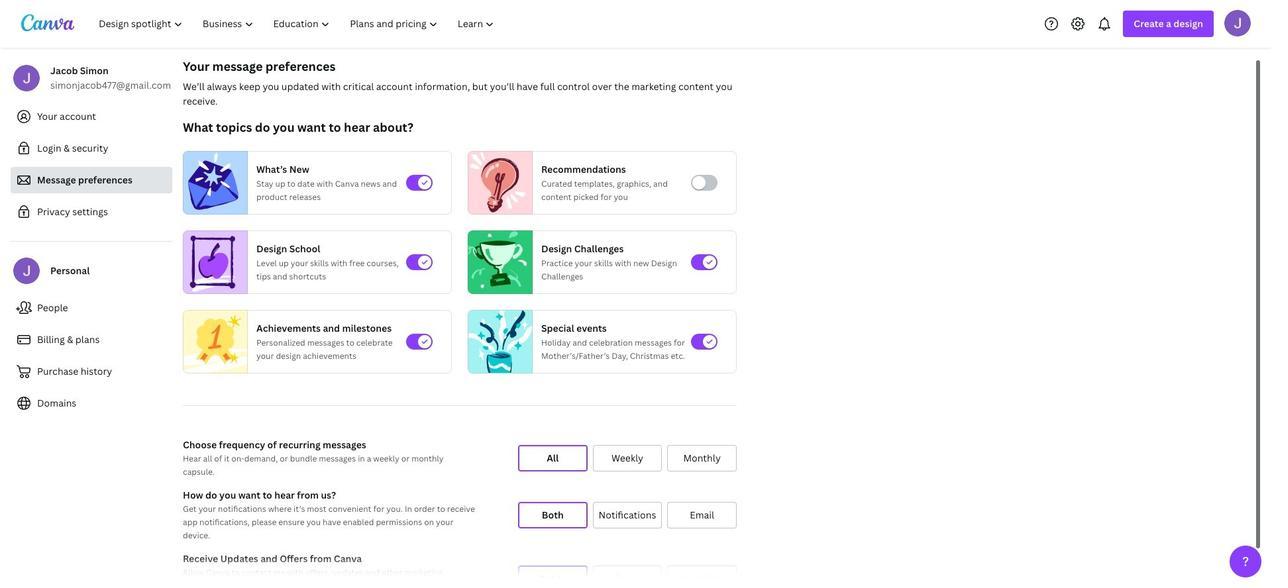Task type: vqa. For each thing, say whether or not it's contained in the screenshot.
button
yes



Task type: describe. For each thing, give the bounding box(es) containing it.
jacob simon image
[[1224, 10, 1251, 36]]



Task type: locate. For each thing, give the bounding box(es) containing it.
topic image
[[184, 151, 242, 215], [468, 151, 527, 215], [184, 231, 242, 294], [468, 231, 527, 294], [184, 307, 247, 377], [468, 307, 532, 377]]

top level navigation element
[[90, 11, 506, 37]]

None button
[[518, 445, 587, 472], [593, 445, 662, 472], [667, 445, 737, 472], [518, 502, 587, 529], [593, 502, 662, 529], [667, 502, 737, 529], [518, 566, 587, 588], [593, 566, 662, 588], [667, 566, 737, 588], [518, 445, 587, 472], [593, 445, 662, 472], [667, 445, 737, 472], [518, 502, 587, 529], [593, 502, 662, 529], [667, 502, 737, 529], [518, 566, 587, 588], [593, 566, 662, 588], [667, 566, 737, 588]]



